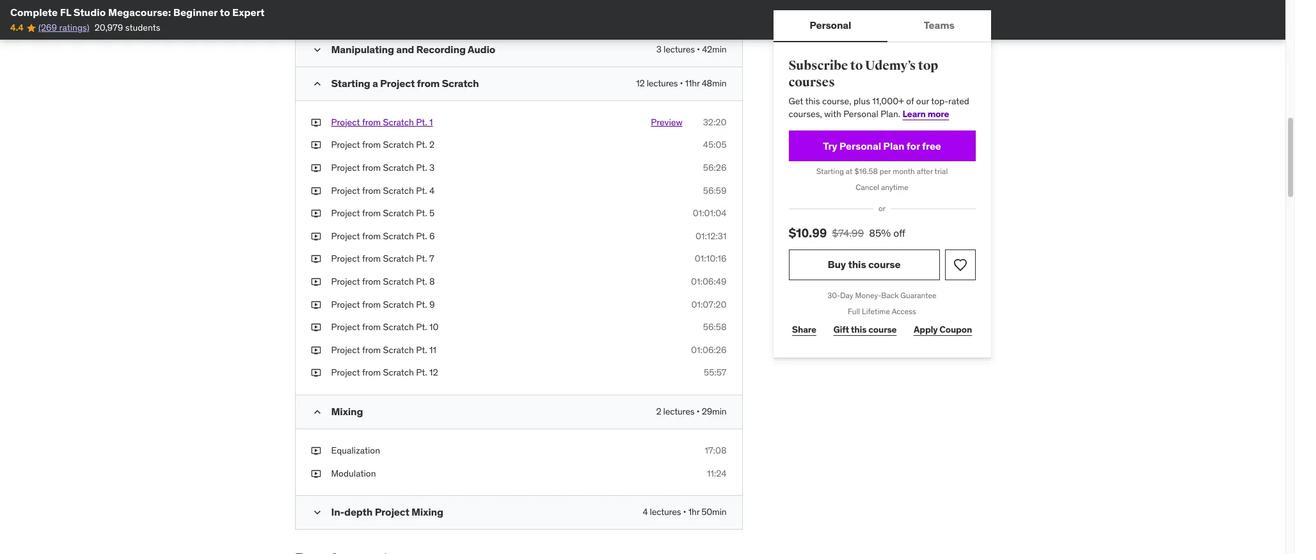 Task type: vqa. For each thing, say whether or not it's contained in the screenshot.
the Access on mobile and TV
no



Task type: describe. For each thing, give the bounding box(es) containing it.
scratch for 3
[[383, 162, 414, 173]]

lectures for from
[[647, 77, 678, 89]]

pt. for 12
[[416, 367, 427, 378]]

try personal plan for free link
[[789, 131, 975, 162]]

try personal plan for free
[[823, 139, 941, 152]]

xsmall image for project from scratch pt. 2
[[311, 139, 321, 152]]

• for from
[[680, 77, 683, 89]]

• left 29min on the right of the page
[[697, 406, 700, 417]]

1 vertical spatial 3
[[429, 162, 435, 173]]

gift this course
[[833, 324, 897, 335]]

courses,
[[789, 108, 822, 120]]

01:07:20
[[691, 299, 727, 310]]

in-
[[331, 506, 344, 518]]

studio
[[73, 6, 106, 19]]

scratch for 2
[[383, 139, 414, 151]]

plus
[[854, 96, 870, 107]]

lectures left 29min on the right of the page
[[663, 406, 694, 417]]

equalization
[[331, 445, 380, 456]]

course for buy this course
[[868, 258, 901, 271]]

from for project from scratch pt. 2
[[362, 139, 381, 151]]

learn
[[903, 108, 926, 120]]

45:05
[[703, 139, 727, 151]]

apply coupon
[[914, 324, 972, 335]]

money-
[[855, 290, 881, 300]]

xsmall image for project from scratch pt. 10
[[311, 321, 321, 334]]

trial
[[935, 167, 948, 176]]

access
[[892, 306, 916, 316]]

starting a project from scratch
[[331, 77, 479, 89]]

personal button
[[773, 10, 888, 41]]

3 lectures • 42min
[[656, 43, 727, 55]]

complete
[[10, 6, 58, 19]]

more
[[928, 108, 949, 120]]

xsmall image for project from scratch pt. 5
[[311, 207, 321, 220]]

small image for starting
[[311, 77, 323, 90]]

share
[[792, 324, 816, 335]]

56:59
[[703, 185, 727, 196]]

project for project from scratch pt. 4
[[331, 185, 360, 196]]

1 horizontal spatial mixing
[[411, 506, 443, 518]]

20,979
[[94, 22, 123, 34]]

11
[[429, 344, 436, 356]]

beginner
[[173, 6, 218, 19]]

top-
[[931, 96, 948, 107]]

this for buy
[[848, 258, 866, 271]]

depth
[[344, 506, 373, 518]]

month
[[893, 167, 915, 176]]

project for project from scratch pt. 12
[[331, 367, 360, 378]]

complete fl studio megacourse: beginner to expert
[[10, 6, 265, 19]]

manipulating and recording audio
[[331, 43, 495, 56]]

project for project from scratch pt. 2
[[331, 139, 360, 151]]

this for gift
[[851, 324, 867, 335]]

xsmall image for modulation
[[311, 467, 321, 480]]

0 vertical spatial mixing
[[331, 405, 363, 418]]

1 xsmall image from the top
[[311, 116, 321, 129]]

back
[[881, 290, 899, 300]]

day
[[840, 290, 853, 300]]

course for gift this course
[[869, 324, 897, 335]]

11:24
[[707, 467, 727, 479]]

7
[[429, 253, 434, 265]]

20,979 students
[[94, 22, 160, 34]]

lectures for mixing
[[650, 506, 681, 518]]

project from scratch pt. 6
[[331, 230, 435, 242]]

85%
[[869, 227, 891, 240]]

project for project from scratch pt. 7
[[331, 253, 360, 265]]

project from scratch pt. 5
[[331, 207, 435, 219]]

2 lectures • 29min
[[656, 406, 727, 417]]

share button
[[789, 317, 820, 343]]

01:06:26
[[691, 344, 727, 356]]

project for project from scratch pt. 8
[[331, 276, 360, 287]]

42min
[[702, 43, 727, 55]]

project from scratch pt. 7
[[331, 253, 434, 265]]

3 small image from the top
[[311, 406, 323, 418]]

scratch for 10
[[383, 321, 414, 333]]

scratch for 5
[[383, 207, 414, 219]]

project from scratch pt. 12
[[331, 367, 438, 378]]

0 vertical spatial to
[[220, 6, 230, 19]]

wishlist image
[[952, 257, 968, 272]]

project for project from scratch pt. 10
[[331, 321, 360, 333]]

guarantee
[[901, 290, 937, 300]]

apply coupon button
[[910, 317, 975, 343]]

coupon
[[940, 324, 972, 335]]

from for project from scratch pt. 11
[[362, 344, 381, 356]]

project for project from scratch pt. 9
[[331, 299, 360, 310]]

pt. for 8
[[416, 276, 427, 287]]

from for project from scratch pt. 4
[[362, 185, 381, 196]]

project for project from scratch pt. 3
[[331, 162, 360, 173]]

starting for starting a project from scratch
[[331, 77, 370, 89]]

pt. for 3
[[416, 162, 427, 173]]

or
[[879, 204, 886, 213]]

pt. for 2
[[416, 139, 427, 151]]

1 horizontal spatial 2
[[656, 406, 661, 417]]

4.4
[[10, 22, 23, 34]]

29min
[[702, 406, 727, 417]]

course,
[[822, 96, 851, 107]]

8
[[429, 276, 435, 287]]

$74.99
[[832, 227, 864, 240]]

11,000+
[[872, 96, 904, 107]]

01:12:31
[[696, 230, 727, 242]]

pt. for 10
[[416, 321, 427, 333]]

1hr
[[688, 506, 699, 518]]

students
[[125, 22, 160, 34]]

01:06:49
[[691, 276, 727, 287]]

12 lectures • 11hr 48min
[[636, 77, 727, 89]]

from for project from scratch pt. 8
[[362, 276, 381, 287]]

project from scratch pt. 1
[[331, 116, 433, 128]]

top
[[918, 58, 938, 74]]

project from scratch pt. 3
[[331, 162, 435, 173]]

2 vertical spatial personal
[[839, 139, 881, 152]]

scratch for 11
[[383, 344, 414, 356]]

for
[[907, 139, 920, 152]]

personal inside button
[[810, 19, 851, 32]]

project from scratch pt. 11
[[331, 344, 436, 356]]

recording
[[416, 43, 466, 56]]

project from scratch pt. 2
[[331, 139, 435, 151]]

5
[[429, 207, 435, 219]]

pt. for 7
[[416, 253, 427, 265]]

55:57
[[704, 367, 727, 378]]

01:01:04
[[693, 207, 727, 219]]

and
[[396, 43, 414, 56]]

30-day money-back guarantee full lifetime access
[[828, 290, 937, 316]]

6
[[429, 230, 435, 242]]

cancel
[[856, 183, 879, 192]]



Task type: locate. For each thing, give the bounding box(es) containing it.
1 vertical spatial this
[[848, 258, 866, 271]]

1 vertical spatial 2
[[656, 406, 661, 417]]

after
[[917, 167, 933, 176]]

$16.58
[[854, 167, 878, 176]]

pt. left 11
[[416, 344, 427, 356]]

from for project from scratch pt. 9
[[362, 299, 381, 310]]

starting left the a on the left
[[331, 77, 370, 89]]

from for project from scratch pt. 3
[[362, 162, 381, 173]]

12 left 11hr
[[636, 77, 645, 89]]

from for project from scratch pt. 12
[[362, 367, 381, 378]]

scratch up project from scratch pt. 3
[[383, 139, 414, 151]]

lectures
[[664, 43, 695, 55], [647, 77, 678, 89], [663, 406, 694, 417], [650, 506, 681, 518]]

from down project from scratch pt. 6
[[362, 253, 381, 265]]

tab list
[[773, 10, 991, 42]]

scratch for 6
[[383, 230, 414, 242]]

• left the 1hr at bottom right
[[683, 506, 686, 518]]

personal down plus at the top right of page
[[843, 108, 878, 120]]

preview
[[651, 116, 682, 128]]

lectures up 12 lectures • 11hr 48min
[[664, 43, 695, 55]]

lectures for audio
[[664, 43, 695, 55]]

udemy's
[[865, 58, 916, 74]]

pt. up project from scratch pt. 3
[[416, 139, 427, 151]]

pt. for 11
[[416, 344, 427, 356]]

from down project from scratch pt. 2
[[362, 162, 381, 173]]

tab list containing personal
[[773, 10, 991, 42]]

megacourse:
[[108, 6, 171, 19]]

0 vertical spatial 12
[[636, 77, 645, 89]]

project up project from scratch pt. 7
[[331, 230, 360, 242]]

scratch for 1
[[383, 116, 414, 128]]

learn more link
[[903, 108, 949, 120]]

4 pt. from the top
[[416, 185, 427, 196]]

from for project from scratch pt. 6
[[362, 230, 381, 242]]

pt. left 9
[[416, 299, 427, 310]]

1 pt. from the top
[[416, 116, 427, 128]]

from up project from scratch pt. 7
[[362, 230, 381, 242]]

scratch up project from scratch pt. 8 in the left of the page
[[383, 253, 414, 265]]

personal
[[810, 19, 851, 32], [843, 108, 878, 120], [839, 139, 881, 152]]

teams
[[924, 19, 955, 32]]

xsmall image for project from scratch pt. 4
[[311, 185, 321, 197]]

scratch for 12
[[383, 367, 414, 378]]

scratch inside button
[[383, 116, 414, 128]]

4 xsmall image from the top
[[311, 230, 321, 243]]

this right "gift"
[[851, 324, 867, 335]]

project right depth
[[375, 506, 409, 518]]

from for project from scratch pt. 5
[[362, 207, 381, 219]]

scratch up project from scratch pt. 2
[[383, 116, 414, 128]]

3
[[656, 43, 662, 55], [429, 162, 435, 173]]

courses
[[789, 74, 835, 90]]

(269 ratings)
[[38, 22, 89, 34]]

anytime
[[881, 183, 908, 192]]

xsmall image for project from scratch pt. 12
[[311, 367, 321, 379]]

subscribe to udemy's top courses
[[789, 58, 938, 90]]

course
[[868, 258, 901, 271], [869, 324, 897, 335]]

scratch up project from scratch pt. 6
[[383, 207, 414, 219]]

48min
[[702, 77, 727, 89]]

project from scratch pt. 4
[[331, 185, 435, 196]]

from up project from scratch pt. 2
[[362, 116, 381, 128]]

pt. left 1
[[416, 116, 427, 128]]

project for project from scratch pt. 5
[[331, 207, 360, 219]]

3 xsmall image from the top
[[311, 185, 321, 197]]

4 lectures • 1hr 50min
[[643, 506, 727, 518]]

gift
[[833, 324, 849, 335]]

project down project from scratch pt. 4
[[331, 207, 360, 219]]

1 vertical spatial 12
[[429, 367, 438, 378]]

• for mixing
[[683, 506, 686, 518]]

scratch down the project from scratch pt. 5
[[383, 230, 414, 242]]

1 vertical spatial small image
[[311, 77, 323, 90]]

from inside button
[[362, 116, 381, 128]]

manipulating
[[331, 43, 394, 56]]

01:10:16
[[695, 253, 727, 265]]

per
[[880, 167, 891, 176]]

project down project from scratch pt. 8 in the left of the page
[[331, 299, 360, 310]]

from up project from scratch pt. 12
[[362, 344, 381, 356]]

pt. down project from scratch pt. 3
[[416, 185, 427, 196]]

from down project from scratch pt. 7
[[362, 276, 381, 287]]

from down project from scratch pt. 4
[[362, 207, 381, 219]]

project down project from scratch pt. 1 button
[[331, 139, 360, 151]]

pt. left '5'
[[416, 207, 427, 219]]

project down project from scratch pt. 7
[[331, 276, 360, 287]]

this inside button
[[848, 258, 866, 271]]

2 xsmall image from the top
[[311, 139, 321, 152]]

course inside buy this course button
[[868, 258, 901, 271]]

to left udemy's
[[850, 58, 863, 74]]

this right buy
[[848, 258, 866, 271]]

12 pt. from the top
[[416, 367, 427, 378]]

pt. left 6
[[416, 230, 427, 242]]

xsmall image for project from scratch pt. 11
[[311, 344, 321, 357]]

plan
[[883, 139, 904, 152]]

7 pt. from the top
[[416, 253, 427, 265]]

5 xsmall image from the top
[[311, 467, 321, 480]]

1 vertical spatial mixing
[[411, 506, 443, 518]]

xsmall image for project from scratch pt. 8
[[311, 276, 321, 288]]

xsmall image for project from scratch pt. 3
[[311, 162, 321, 174]]

xsmall image for project from scratch pt. 6
[[311, 230, 321, 243]]

from up the project from scratch pt. 5
[[362, 185, 381, 196]]

pt. for 6
[[416, 230, 427, 242]]

4 left the 1hr at bottom right
[[643, 506, 648, 518]]

pt. left 10
[[416, 321, 427, 333]]

course inside the gift this course link
[[869, 324, 897, 335]]

0 horizontal spatial 2
[[429, 139, 435, 151]]

2 xsmall image from the top
[[311, 207, 321, 220]]

personal inside get this course, plus 11,000+ of our top-rated courses, with personal plan.
[[843, 108, 878, 120]]

starting for starting at $16.58 per month after trial cancel anytime
[[816, 167, 844, 176]]

from for project from scratch pt. 7
[[362, 253, 381, 265]]

3 up '5'
[[429, 162, 435, 173]]

0 vertical spatial small image
[[311, 43, 323, 56]]

xsmall image for equalization
[[311, 445, 321, 457]]

xsmall image for project from scratch pt. 7
[[311, 253, 321, 266]]

small image
[[311, 43, 323, 56], [311, 77, 323, 90], [311, 406, 323, 418]]

pt. for 4
[[416, 185, 427, 196]]

(269
[[38, 22, 57, 34]]

6 xsmall image from the top
[[311, 276, 321, 288]]

project for project from scratch pt. 1
[[331, 116, 360, 128]]

4
[[429, 185, 435, 196], [643, 506, 648, 518]]

plan.
[[881, 108, 900, 120]]

• left 11hr
[[680, 77, 683, 89]]

0 horizontal spatial mixing
[[331, 405, 363, 418]]

scratch up the project from scratch pt. 11
[[383, 321, 414, 333]]

0 horizontal spatial 4
[[429, 185, 435, 196]]

lectures left 11hr
[[647, 77, 678, 89]]

rated
[[948, 96, 969, 107]]

personal up the $16.58
[[839, 139, 881, 152]]

•
[[697, 43, 700, 55], [680, 77, 683, 89], [697, 406, 700, 417], [683, 506, 686, 518]]

$10.99
[[789, 225, 827, 241]]

3 up 12 lectures • 11hr 48min
[[656, 43, 662, 55]]

apply
[[914, 324, 938, 335]]

4 xsmall image from the top
[[311, 445, 321, 457]]

project right the a on the left
[[380, 77, 415, 89]]

5 pt. from the top
[[416, 207, 427, 219]]

scratch for 9
[[383, 299, 414, 310]]

0 vertical spatial personal
[[810, 19, 851, 32]]

at
[[846, 167, 853, 176]]

2 small image from the top
[[311, 77, 323, 90]]

pt. for 5
[[416, 207, 427, 219]]

9 pt. from the top
[[416, 299, 427, 310]]

3 xsmall image from the top
[[311, 344, 321, 357]]

12 down 11
[[429, 367, 438, 378]]

xsmall image
[[311, 116, 321, 129], [311, 139, 321, 152], [311, 185, 321, 197], [311, 230, 321, 243], [311, 253, 321, 266], [311, 276, 321, 288], [311, 299, 321, 311], [311, 321, 321, 334], [311, 367, 321, 379]]

buy
[[828, 258, 846, 271]]

from down project from scratch pt. 9
[[362, 321, 381, 333]]

17:08
[[705, 445, 727, 456]]

• left 42min
[[697, 43, 700, 55]]

0 vertical spatial this
[[805, 96, 820, 107]]

this for get
[[805, 96, 820, 107]]

1 vertical spatial starting
[[816, 167, 844, 176]]

from for project from scratch pt. 10
[[362, 321, 381, 333]]

9
[[429, 299, 435, 310]]

to
[[220, 6, 230, 19], [850, 58, 863, 74]]

scratch down the project from scratch pt. 11
[[383, 367, 414, 378]]

audio
[[468, 43, 495, 56]]

pt. left 7
[[416, 253, 427, 265]]

project down project from scratch pt. 2
[[331, 162, 360, 173]]

0 horizontal spatial 12
[[429, 367, 438, 378]]

2 vertical spatial this
[[851, 324, 867, 335]]

small image for manipulating
[[311, 43, 323, 56]]

56:58
[[703, 321, 727, 333]]

course up back
[[868, 258, 901, 271]]

pt. left 8
[[416, 276, 427, 287]]

1 vertical spatial to
[[850, 58, 863, 74]]

scratch up project from scratch pt. 4
[[383, 162, 414, 173]]

2 left 29min on the right of the page
[[656, 406, 661, 417]]

4 up '5'
[[429, 185, 435, 196]]

xsmall image
[[311, 162, 321, 174], [311, 207, 321, 220], [311, 344, 321, 357], [311, 445, 321, 457], [311, 467, 321, 480]]

starting left at
[[816, 167, 844, 176]]

from down project from scratch pt. 1 button
[[362, 139, 381, 151]]

personal up subscribe
[[810, 19, 851, 32]]

scratch up project from scratch pt. 9
[[383, 276, 414, 287]]

pt. up project from scratch pt. 4
[[416, 162, 427, 173]]

2 down 1
[[429, 139, 435, 151]]

this up courses,
[[805, 96, 820, 107]]

1 vertical spatial personal
[[843, 108, 878, 120]]

0 vertical spatial starting
[[331, 77, 370, 89]]

0 horizontal spatial starting
[[331, 77, 370, 89]]

1 horizontal spatial 3
[[656, 43, 662, 55]]

0 horizontal spatial 3
[[429, 162, 435, 173]]

0 vertical spatial 4
[[429, 185, 435, 196]]

6 pt. from the top
[[416, 230, 427, 242]]

project up the project from scratch pt. 5
[[331, 185, 360, 196]]

learn more
[[903, 108, 949, 120]]

1 xsmall image from the top
[[311, 162, 321, 174]]

of
[[906, 96, 914, 107]]

1 small image from the top
[[311, 43, 323, 56]]

try
[[823, 139, 837, 152]]

scratch down project from scratch pt. 10
[[383, 344, 414, 356]]

project up project from scratch pt. 2
[[331, 116, 360, 128]]

2 vertical spatial small image
[[311, 406, 323, 418]]

3 pt. from the top
[[416, 162, 427, 173]]

0 horizontal spatial to
[[220, 6, 230, 19]]

10
[[429, 321, 439, 333]]

9 xsmall image from the top
[[311, 367, 321, 379]]

get this course, plus 11,000+ of our top-rated courses, with personal plan.
[[789, 96, 969, 120]]

32:20
[[703, 116, 727, 128]]

from down recording
[[417, 77, 440, 89]]

scratch for 8
[[383, 276, 414, 287]]

lifetime
[[862, 306, 890, 316]]

project for project from scratch pt. 6
[[331, 230, 360, 242]]

0 vertical spatial course
[[868, 258, 901, 271]]

scratch up project from scratch pt. 10
[[383, 299, 414, 310]]

1 vertical spatial 4
[[643, 506, 648, 518]]

5 xsmall image from the top
[[311, 253, 321, 266]]

0 vertical spatial 2
[[429, 139, 435, 151]]

scratch for 4
[[383, 185, 414, 196]]

pt. for 1
[[416, 116, 427, 128]]

project down the project from scratch pt. 11
[[331, 367, 360, 378]]

project down project from scratch pt. 9
[[331, 321, 360, 333]]

to left the "expert"
[[220, 6, 230, 19]]

7 xsmall image from the top
[[311, 299, 321, 311]]

our
[[916, 96, 929, 107]]

1 vertical spatial course
[[869, 324, 897, 335]]

project from scratch pt. 1 button
[[331, 116, 433, 129]]

lectures left the 1hr at bottom right
[[650, 506, 681, 518]]

starting
[[331, 77, 370, 89], [816, 167, 844, 176]]

8 pt. from the top
[[416, 276, 427, 287]]

project up project from scratch pt. 12
[[331, 344, 360, 356]]

from down the project from scratch pt. 11
[[362, 367, 381, 378]]

56:26
[[703, 162, 727, 173]]

1 horizontal spatial 12
[[636, 77, 645, 89]]

off
[[893, 227, 905, 240]]

starting inside starting at $16.58 per month after trial cancel anytime
[[816, 167, 844, 176]]

project inside project from scratch pt. 1 button
[[331, 116, 360, 128]]

pt. down the project from scratch pt. 11
[[416, 367, 427, 378]]

modulation
[[331, 467, 376, 479]]

project down project from scratch pt. 6
[[331, 253, 360, 265]]

project for project from scratch pt. 11
[[331, 344, 360, 356]]

full
[[848, 306, 860, 316]]

from for project from scratch pt. 1
[[362, 116, 381, 128]]

pt. for 9
[[416, 299, 427, 310]]

pt. inside button
[[416, 116, 427, 128]]

1 horizontal spatial to
[[850, 58, 863, 74]]

gift this course link
[[830, 317, 900, 343]]

in-depth project mixing
[[331, 506, 443, 518]]

scratch down recording
[[442, 77, 479, 89]]

10 pt. from the top
[[416, 321, 427, 333]]

project
[[380, 77, 415, 89], [331, 116, 360, 128], [331, 139, 360, 151], [331, 162, 360, 173], [331, 185, 360, 196], [331, 207, 360, 219], [331, 230, 360, 242], [331, 253, 360, 265], [331, 276, 360, 287], [331, 299, 360, 310], [331, 321, 360, 333], [331, 344, 360, 356], [331, 367, 360, 378], [375, 506, 409, 518]]

course down lifetime
[[869, 324, 897, 335]]

small image
[[311, 506, 323, 519]]

1 horizontal spatial 4
[[643, 506, 648, 518]]

teams button
[[888, 10, 991, 41]]

get
[[789, 96, 803, 107]]

ratings)
[[59, 22, 89, 34]]

to inside subscribe to udemy's top courses
[[850, 58, 863, 74]]

xsmall image for project from scratch pt. 9
[[311, 299, 321, 311]]

0 vertical spatial 3
[[656, 43, 662, 55]]

1 horizontal spatial starting
[[816, 167, 844, 176]]

scratch for 7
[[383, 253, 414, 265]]

free
[[922, 139, 941, 152]]

scratch down project from scratch pt. 3
[[383, 185, 414, 196]]

2 pt. from the top
[[416, 139, 427, 151]]

starting at $16.58 per month after trial cancel anytime
[[816, 167, 948, 192]]

11 pt. from the top
[[416, 344, 427, 356]]

30-
[[828, 290, 840, 300]]

$10.99 $74.99 85% off
[[789, 225, 905, 241]]

buy this course
[[828, 258, 901, 271]]

• for audio
[[697, 43, 700, 55]]

this inside get this course, plus 11,000+ of our top-rated courses, with personal plan.
[[805, 96, 820, 107]]

from down project from scratch pt. 8 in the left of the page
[[362, 299, 381, 310]]

8 xsmall image from the top
[[311, 321, 321, 334]]



